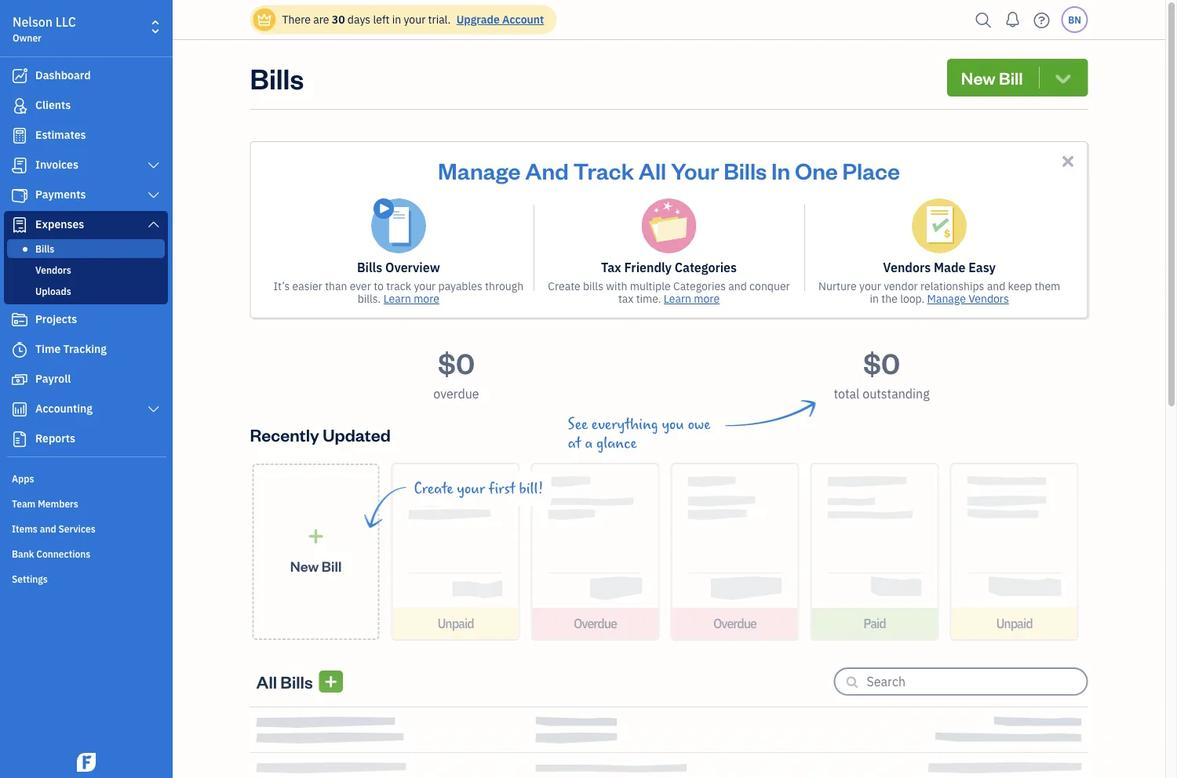Task type: vqa. For each thing, say whether or not it's contained in the screenshot.
more
yes



Task type: locate. For each thing, give the bounding box(es) containing it.
1 vertical spatial categories
[[673, 279, 726, 294]]

are
[[313, 12, 329, 27]]

bill
[[999, 66, 1023, 89], [322, 557, 342, 576]]

new down search icon
[[961, 66, 996, 89]]

payments
[[35, 187, 86, 202]]

1 horizontal spatial learn more
[[664, 292, 720, 306]]

and right items
[[40, 523, 56, 535]]

learn
[[384, 292, 411, 306], [664, 292, 691, 306]]

bills.
[[358, 292, 381, 306]]

0 horizontal spatial create
[[414, 480, 453, 498]]

3 chevron large down image from the top
[[146, 403, 161, 416]]

see
[[568, 416, 588, 433]]

paid
[[864, 616, 886, 632]]

Search text field
[[867, 670, 1087, 695]]

1 vertical spatial create
[[414, 480, 453, 498]]

a
[[585, 435, 593, 452]]

payables
[[438, 279, 483, 294]]

in left the
[[870, 292, 879, 306]]

0 horizontal spatial $0
[[438, 344, 475, 381]]

trial.
[[428, 12, 451, 27]]

you
[[662, 416, 684, 433]]

connections
[[36, 548, 91, 560]]

1 horizontal spatial and
[[729, 279, 747, 294]]

nelson llc owner
[[13, 14, 76, 44]]

1 horizontal spatial more
[[694, 292, 720, 306]]

uploads
[[35, 285, 71, 297]]

1 vertical spatial bill
[[322, 557, 342, 576]]

your left the "trial."
[[404, 12, 426, 27]]

create your first bill!
[[414, 480, 544, 498]]

track
[[386, 279, 411, 294]]

and left conquer
[[729, 279, 747, 294]]

conquer
[[750, 279, 790, 294]]

more down 'tax friendly categories'
[[694, 292, 720, 306]]

categories
[[675, 259, 737, 276], [673, 279, 726, 294]]

0 horizontal spatial and
[[40, 523, 56, 535]]

1 horizontal spatial vendors
[[883, 259, 931, 276]]

chevron large down image for payments
[[146, 189, 161, 202]]

categories inside create bills with multiple categories and conquer tax time.
[[673, 279, 726, 294]]

vendors
[[883, 259, 931, 276], [35, 264, 71, 276], [969, 292, 1009, 306]]

0 vertical spatial manage
[[438, 155, 521, 185]]

0 vertical spatial all
[[639, 155, 667, 185]]

$0 up outstanding
[[863, 344, 900, 381]]

2 horizontal spatial and
[[987, 279, 1006, 294]]

1 unpaid from the left
[[438, 616, 474, 632]]

$0 inside $0 total outstanding
[[863, 344, 900, 381]]

create
[[548, 279, 581, 294], [414, 480, 453, 498]]

1 vertical spatial new bill
[[290, 557, 342, 576]]

bill down plus icon
[[322, 557, 342, 576]]

1 learn from the left
[[384, 292, 411, 306]]

0 horizontal spatial new
[[290, 557, 319, 576]]

and inside main element
[[40, 523, 56, 535]]

more right track on the top of the page
[[414, 292, 440, 306]]

bills overview image
[[371, 199, 426, 254]]

0 vertical spatial bill
[[999, 66, 1023, 89]]

team
[[12, 498, 36, 510]]

2 more from the left
[[694, 292, 720, 306]]

0 horizontal spatial manage
[[438, 155, 521, 185]]

2 $0 from the left
[[863, 344, 900, 381]]

easy
[[969, 259, 996, 276]]

0 horizontal spatial learn more
[[384, 292, 440, 306]]

chevron large down image for accounting
[[146, 403, 161, 416]]

reports
[[35, 431, 75, 446]]

chart image
[[10, 402, 29, 418]]

new bill down plus icon
[[290, 557, 342, 576]]

1 more from the left
[[414, 292, 440, 306]]

and
[[525, 155, 569, 185]]

1 horizontal spatial learn
[[664, 292, 691, 306]]

$0 inside the $0 overdue
[[438, 344, 475, 381]]

0 vertical spatial in
[[392, 12, 401, 27]]

0 horizontal spatial learn
[[384, 292, 411, 306]]

0 vertical spatial chevron large down image
[[146, 189, 161, 202]]

invoice image
[[10, 158, 29, 173]]

$0 for $0 overdue
[[438, 344, 475, 381]]

0 vertical spatial categories
[[675, 259, 737, 276]]

payments link
[[4, 181, 168, 210]]

bn
[[1068, 13, 1081, 26]]

bills link
[[7, 239, 165, 258]]

0 horizontal spatial bill
[[322, 557, 342, 576]]

search image
[[971, 8, 996, 32]]

1 vertical spatial in
[[870, 292, 879, 306]]

1 chevron large down image from the top
[[146, 189, 161, 202]]

0 vertical spatial new
[[961, 66, 996, 89]]

create for create bills with multiple categories and conquer tax time.
[[548, 279, 581, 294]]

chevron large down image inside accounting link
[[146, 403, 161, 416]]

tax friendly categories
[[601, 259, 737, 276]]

outstanding
[[863, 386, 930, 402]]

learn for friendly
[[664, 292, 691, 306]]

team members link
[[4, 491, 168, 515]]

learn more down 'tax friendly categories'
[[664, 292, 720, 306]]

chevron large down image inside the payments link
[[146, 189, 161, 202]]

new inside button
[[961, 66, 996, 89]]

1 horizontal spatial new bill
[[961, 66, 1023, 89]]

2 vertical spatial chevron large down image
[[146, 403, 161, 416]]

vendors inside main element
[[35, 264, 71, 276]]

tracking
[[63, 342, 107, 356]]

dashboard link
[[4, 62, 168, 90]]

1 $0 from the left
[[438, 344, 475, 381]]

learn more
[[384, 292, 440, 306], [664, 292, 720, 306]]

and down easy
[[987, 279, 1006, 294]]

1 horizontal spatial new
[[961, 66, 996, 89]]

1 horizontal spatial in
[[870, 292, 879, 306]]

dashboard
[[35, 68, 91, 82]]

$0 down the payables
[[438, 344, 475, 381]]

in right left
[[392, 12, 401, 27]]

estimate image
[[10, 128, 29, 144]]

accounting link
[[4, 396, 168, 424]]

bill left chevrondown image
[[999, 66, 1023, 89]]

apps link
[[4, 466, 168, 490]]

multiple
[[630, 279, 671, 294]]

0 vertical spatial create
[[548, 279, 581, 294]]

first
[[489, 480, 516, 498]]

settings link
[[4, 567, 168, 590]]

chevrondown image
[[1052, 67, 1074, 89]]

your left first
[[457, 480, 485, 498]]

$0 for $0 total outstanding
[[863, 344, 900, 381]]

2 learn from the left
[[664, 292, 691, 306]]

it's easier than ever to track your payables through bills.
[[274, 279, 524, 306]]

your inside it's easier than ever to track your payables through bills.
[[414, 279, 436, 294]]

bank
[[12, 548, 34, 560]]

vendors for vendors made easy
[[883, 259, 931, 276]]

1 horizontal spatial create
[[548, 279, 581, 294]]

bills down expenses
[[35, 243, 54, 255]]

bank connections
[[12, 548, 91, 560]]

all left the your
[[639, 155, 667, 185]]

estimates link
[[4, 122, 168, 150]]

clients
[[35, 98, 71, 112]]

crown image
[[256, 11, 273, 28]]

0 horizontal spatial new bill
[[290, 557, 342, 576]]

1 horizontal spatial $0
[[863, 344, 900, 381]]

bills
[[250, 59, 304, 96], [724, 155, 767, 185], [35, 243, 54, 255], [357, 259, 382, 276], [280, 671, 313, 693]]

bills down crown image
[[250, 59, 304, 96]]

track
[[573, 155, 634, 185]]

categories down 'tax friendly categories'
[[673, 279, 726, 294]]

plus image
[[307, 528, 325, 545]]

your left the
[[859, 279, 881, 294]]

1 horizontal spatial manage
[[927, 292, 966, 306]]

total
[[834, 386, 860, 402]]

create left first
[[414, 480, 453, 498]]

learn right time.
[[664, 292, 691, 306]]

1 vertical spatial chevron large down image
[[146, 218, 161, 231]]

create inside create bills with multiple categories and conquer tax time.
[[548, 279, 581, 294]]

manage left and
[[438, 155, 521, 185]]

new bill down search icon
[[961, 66, 1023, 89]]

bills overview
[[357, 259, 440, 276]]

1 vertical spatial manage
[[927, 292, 966, 306]]

0 horizontal spatial more
[[414, 292, 440, 306]]

vendors link
[[7, 261, 165, 279]]

there
[[282, 12, 311, 27]]

2 learn more from the left
[[664, 292, 720, 306]]

money image
[[10, 372, 29, 388]]

learn right bills.
[[384, 292, 411, 306]]

payment image
[[10, 188, 29, 203]]

vendors up vendor in the right of the page
[[883, 259, 931, 276]]

left
[[373, 12, 390, 27]]

0 horizontal spatial in
[[392, 12, 401, 27]]

uploads link
[[7, 282, 165, 301]]

clients link
[[4, 92, 168, 120]]

learn more down the overview
[[384, 292, 440, 306]]

1 learn more from the left
[[384, 292, 440, 306]]

vendors up uploads
[[35, 264, 71, 276]]

1 horizontal spatial unpaid
[[996, 616, 1033, 632]]

easier
[[292, 279, 322, 294]]

notifications image
[[1000, 4, 1025, 35]]

chevron large down image inside expenses "link"
[[146, 218, 161, 231]]

report image
[[10, 432, 29, 447]]

create left bills
[[548, 279, 581, 294]]

1 horizontal spatial bill
[[999, 66, 1023, 89]]

2 chevron large down image from the top
[[146, 218, 161, 231]]

expenses link
[[4, 211, 168, 239]]

add a new bill image
[[324, 673, 338, 692]]

manage down 'made'
[[927, 292, 966, 306]]

bank connections link
[[4, 542, 168, 565]]

all left the add a new bill icon
[[256, 671, 277, 693]]

your down the overview
[[414, 279, 436, 294]]

in inside nurture your vendor relationships and keep them in the loop.
[[870, 292, 879, 306]]

$0 overdue
[[434, 344, 479, 402]]

overdue
[[434, 386, 479, 402], [574, 616, 617, 632], [713, 616, 757, 632]]

apps
[[12, 473, 34, 485]]

in
[[772, 155, 791, 185]]

vendors down easy
[[969, 292, 1009, 306]]

bills inside main element
[[35, 243, 54, 255]]

chevron large down image for expenses
[[146, 218, 161, 231]]

invoices link
[[4, 151, 168, 180]]

nelson
[[13, 14, 53, 30]]

more
[[414, 292, 440, 306], [694, 292, 720, 306]]

chevron large down image
[[146, 189, 161, 202], [146, 218, 161, 231], [146, 403, 161, 416]]

0 vertical spatial new bill
[[961, 66, 1023, 89]]

categories up create bills with multiple categories and conquer tax time.
[[675, 259, 737, 276]]

1 vertical spatial all
[[256, 671, 277, 693]]

new down plus icon
[[290, 557, 319, 576]]

0 horizontal spatial unpaid
[[438, 616, 474, 632]]

items and services link
[[4, 516, 168, 540]]

0 horizontal spatial all
[[256, 671, 277, 693]]

manage
[[438, 155, 521, 185], [927, 292, 966, 306]]

glance
[[596, 435, 637, 452]]

0 horizontal spatial vendors
[[35, 264, 71, 276]]



Task type: describe. For each thing, give the bounding box(es) containing it.
team members
[[12, 498, 78, 510]]

time
[[35, 342, 61, 356]]

dashboard image
[[10, 68, 29, 84]]

account
[[502, 12, 544, 27]]

items and services
[[12, 523, 96, 535]]

tax friendly categories image
[[642, 199, 697, 254]]

expenses
[[35, 217, 84, 232]]

30
[[332, 12, 345, 27]]

close image
[[1059, 152, 1077, 170]]

1 horizontal spatial overdue
[[574, 616, 617, 632]]

learn for overview
[[384, 292, 411, 306]]

2 unpaid from the left
[[996, 616, 1033, 632]]

keep
[[1008, 279, 1032, 294]]

your inside nurture your vendor relationships and keep them in the loop.
[[859, 279, 881, 294]]

tax
[[618, 292, 634, 306]]

new bill button
[[947, 59, 1088, 97]]

manage vendors
[[927, 292, 1009, 306]]

bill!
[[519, 480, 544, 498]]

and inside nurture your vendor relationships and keep them in the loop.
[[987, 279, 1006, 294]]

create for create your first bill!
[[414, 480, 453, 498]]

vendors made easy image
[[912, 199, 967, 254]]

everything
[[592, 416, 658, 433]]

your
[[671, 155, 719, 185]]

projects
[[35, 312, 77, 327]]

than
[[325, 279, 347, 294]]

new bill button
[[947, 59, 1088, 97]]

updated
[[323, 423, 391, 446]]

client image
[[10, 98, 29, 114]]

bill inside button
[[999, 66, 1023, 89]]

vendor
[[884, 279, 918, 294]]

learn more for friendly
[[664, 292, 720, 306]]

upgrade
[[457, 12, 500, 27]]

members
[[38, 498, 78, 510]]

with
[[606, 279, 627, 294]]

through
[[485, 279, 524, 294]]

bills left the add a new bill icon
[[280, 671, 313, 693]]

tax
[[601, 259, 621, 276]]

payroll link
[[4, 366, 168, 394]]

0 horizontal spatial overdue
[[434, 386, 479, 402]]

estimates
[[35, 128, 86, 142]]

recently updated
[[250, 423, 391, 446]]

services
[[58, 523, 96, 535]]

overview
[[385, 259, 440, 276]]

$0 total outstanding
[[834, 344, 930, 402]]

accounting
[[35, 401, 93, 416]]

loop.
[[900, 292, 925, 306]]

more for tax friendly categories
[[694, 292, 720, 306]]

2 horizontal spatial overdue
[[713, 616, 757, 632]]

made
[[934, 259, 966, 276]]

days
[[348, 12, 371, 27]]

nurture
[[819, 279, 857, 294]]

the
[[882, 292, 898, 306]]

see everything you owe at a glance
[[568, 416, 711, 452]]

2 horizontal spatial vendors
[[969, 292, 1009, 306]]

payroll
[[35, 372, 71, 386]]

upgrade account link
[[453, 12, 544, 27]]

vendors made easy
[[883, 259, 996, 276]]

bills
[[583, 279, 604, 294]]

time.
[[636, 292, 661, 306]]

at
[[568, 435, 581, 452]]

relationships
[[921, 279, 985, 294]]

create bills with multiple categories and conquer tax time.
[[548, 279, 790, 306]]

them
[[1035, 279, 1061, 294]]

1 horizontal spatial all
[[639, 155, 667, 185]]

one
[[795, 155, 838, 185]]

manage for manage vendors
[[927, 292, 966, 306]]

chevron large down image
[[146, 159, 161, 172]]

friendly
[[624, 259, 672, 276]]

recently
[[250, 423, 319, 446]]

there are 30 days left in your trial. upgrade account
[[282, 12, 544, 27]]

to
[[374, 279, 384, 294]]

ever
[[350, 279, 371, 294]]

expense image
[[10, 217, 29, 233]]

bn button
[[1062, 6, 1088, 33]]

more for bills overview
[[414, 292, 440, 306]]

owe
[[688, 416, 711, 433]]

time tracking
[[35, 342, 107, 356]]

bills up to
[[357, 259, 382, 276]]

main element
[[0, 0, 212, 779]]

and inside create bills with multiple categories and conquer tax time.
[[729, 279, 747, 294]]

all bills
[[256, 671, 313, 693]]

manage for manage and track all your bills in one place
[[438, 155, 521, 185]]

vendors for vendors
[[35, 264, 71, 276]]

bills left "in" on the top right of page
[[724, 155, 767, 185]]

1 vertical spatial new
[[290, 557, 319, 576]]

llc
[[56, 14, 76, 30]]

manage and track all your bills in one place
[[438, 155, 900, 185]]

timer image
[[10, 342, 29, 358]]

new bill inside button
[[961, 66, 1023, 89]]

go to help image
[[1029, 8, 1055, 32]]

owner
[[13, 31, 41, 44]]

it's
[[274, 279, 290, 294]]

projects link
[[4, 306, 168, 334]]

project image
[[10, 312, 29, 328]]

learn more for overview
[[384, 292, 440, 306]]

nurture your vendor relationships and keep them in the loop.
[[819, 279, 1061, 306]]

reports link
[[4, 425, 168, 454]]

freshbooks image
[[74, 754, 99, 772]]



